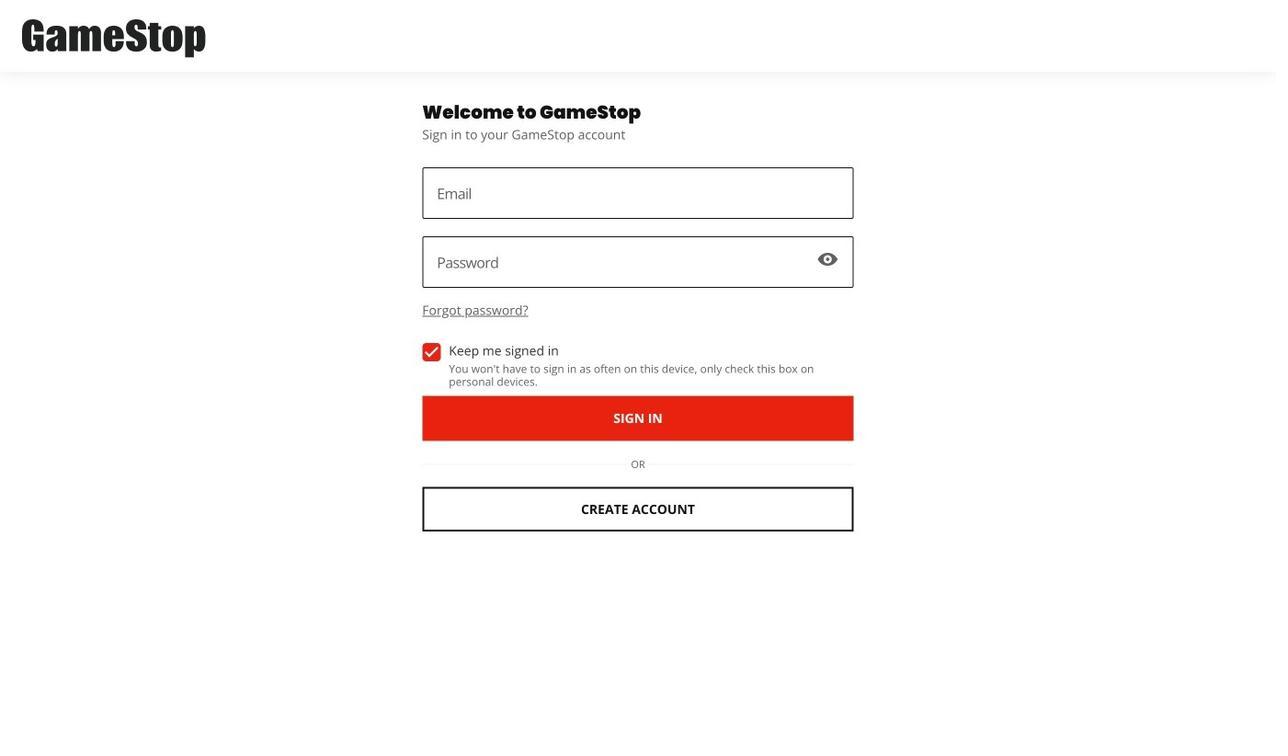 Task type: locate. For each thing, give the bounding box(es) containing it.
gamestop image
[[22, 17, 206, 61]]

None email field
[[422, 167, 854, 219]]

None password field
[[422, 236, 854, 288]]



Task type: vqa. For each thing, say whether or not it's contained in the screenshot.
3rd Product from the bottom
no



